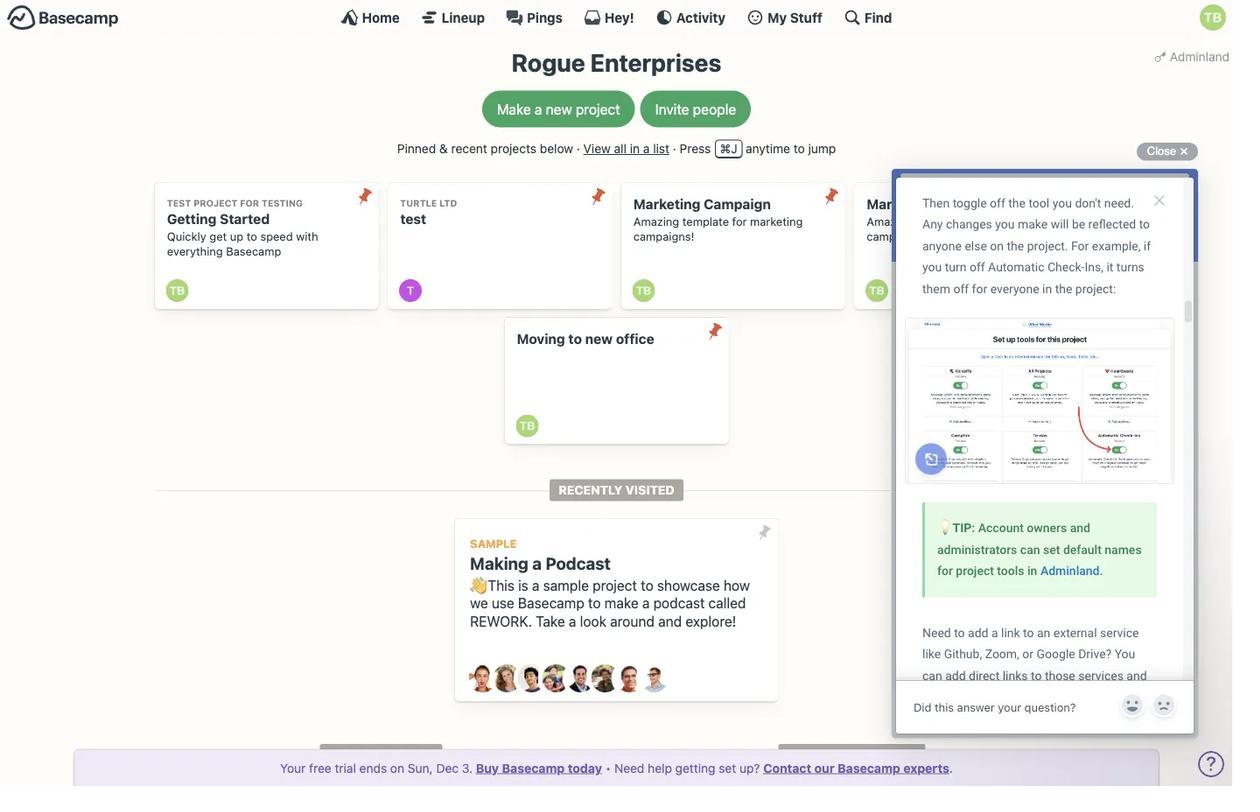 Task type: vqa. For each thing, say whether or not it's contained in the screenshot.
Tim Burton icon in the 'Main' element
no



Task type: locate. For each thing, give the bounding box(es) containing it.
2 marketing from the left
[[984, 215, 1037, 228]]

marketing inside the marketing template amazing template for marketing campaigns!
[[984, 215, 1037, 228]]

testing
[[262, 198, 303, 208]]

my stuff
[[768, 10, 823, 25]]

invite
[[656, 101, 690, 117]]

up
[[230, 230, 244, 243]]

marketing template amazing template for marketing campaigns!
[[867, 196, 1037, 243]]

2 template from the left
[[916, 215, 963, 228]]

1 horizontal spatial ·
[[673, 142, 677, 156]]

marketing down template in the top of the page
[[984, 215, 1037, 228]]

marketing for marketing template
[[867, 196, 934, 212]]

campaigns! inside the marketing template amazing template for marketing campaigns!
[[867, 230, 928, 243]]

sample making a podcast 👋 this is a sample project to showcase how we use basecamp to make a podcast called rework. take a look around and explore!
[[470, 537, 750, 630]]

for
[[240, 198, 259, 208], [733, 215, 747, 228], [966, 215, 981, 228]]

marketing inside marketing campaign amazing template for marketing campaigns!
[[634, 196, 701, 212]]

campaigns! for marketing template
[[867, 230, 928, 243]]

1 horizontal spatial marketing
[[867, 196, 934, 212]]

explore!
[[686, 613, 737, 630]]

1 horizontal spatial new
[[586, 331, 613, 347]]

2 tim burton image from the left
[[633, 279, 655, 302]]

3 tim burton image from the left
[[866, 279, 889, 302]]

template for campaign
[[683, 215, 729, 228]]

for down campaign
[[733, 215, 747, 228]]

showcase
[[658, 577, 720, 593]]

new inside make a new project link
[[546, 101, 572, 117]]

invite people link
[[641, 91, 752, 127]]

trial
[[335, 761, 356, 775]]

marketing down list
[[634, 196, 701, 212]]

1 horizontal spatial marketing
[[984, 215, 1037, 228]]

cross small image
[[1174, 141, 1195, 162], [1174, 141, 1195, 162]]

template down campaign
[[683, 215, 729, 228]]

project
[[576, 101, 621, 117], [593, 577, 637, 593]]

marketing down campaign
[[750, 215, 803, 228]]

dec
[[436, 761, 459, 775]]

with
[[296, 230, 318, 243]]

amazing inside marketing campaign amazing template for marketing campaigns!
[[634, 215, 680, 228]]

&
[[440, 142, 448, 156]]

to up podcast
[[641, 577, 654, 593]]

office
[[616, 331, 655, 347]]

•
[[606, 761, 611, 775]]

home link
[[341, 9, 400, 26]]

today
[[568, 761, 602, 775]]

· left view
[[577, 142, 580, 156]]

visited
[[626, 483, 675, 498]]

press
[[680, 142, 711, 156]]

nicole katz image
[[592, 665, 620, 693]]

project up make
[[593, 577, 637, 593]]

a left look
[[569, 613, 577, 630]]

for for marketing campaign
[[733, 215, 747, 228]]

ends
[[360, 761, 387, 775]]

1 horizontal spatial your
[[329, 748, 364, 762]]

marketing for campaign
[[750, 215, 803, 228]]

1 horizontal spatial template
[[916, 215, 963, 228]]

josh fiske image
[[567, 665, 595, 693]]

1 marketing from the left
[[634, 196, 701, 212]]

lineup
[[442, 10, 485, 25]]

0 horizontal spatial new
[[546, 101, 572, 117]]

recently
[[559, 483, 623, 498]]

podcast
[[546, 553, 611, 573]]

lineup link
[[421, 9, 485, 26]]

to right up
[[247, 230, 257, 243]]

need
[[615, 761, 645, 775]]

1 horizontal spatial for
[[733, 215, 747, 228]]

marketing left template in the top of the page
[[867, 196, 934, 212]]

pings
[[527, 10, 563, 25]]

pinned & recent projects below · view all in a list
[[397, 142, 670, 156]]

your right up?
[[788, 748, 823, 762]]

0 horizontal spatial ·
[[577, 142, 580, 156]]

project up view
[[576, 101, 621, 117]]

2 horizontal spatial your
[[788, 748, 823, 762]]

new up below
[[546, 101, 572, 117]]

tim burton image
[[166, 279, 189, 302], [633, 279, 655, 302], [866, 279, 889, 302]]

new left office
[[586, 331, 613, 347]]

to left jump
[[794, 142, 805, 156]]

ltd
[[440, 198, 457, 208]]

up?
[[740, 761, 760, 775]]

1 horizontal spatial campaigns!
[[867, 230, 928, 243]]

invite people
[[656, 101, 737, 117]]

1 campaigns! from the left
[[634, 230, 695, 243]]

marketing
[[750, 215, 803, 228], [984, 215, 1037, 228]]

for up started
[[240, 198, 259, 208]]

for down template in the top of the page
[[966, 215, 981, 228]]

0 horizontal spatial marketing
[[750, 215, 803, 228]]

rework.
[[470, 613, 532, 630]]

basecamp up take
[[518, 595, 585, 612]]

activity
[[677, 10, 726, 25]]

making
[[470, 553, 529, 573]]

1 horizontal spatial amazing
[[867, 215, 913, 228]]

close button
[[1137, 141, 1199, 162]]

0 horizontal spatial tim burton image
[[166, 279, 189, 302]]

tim burton image
[[1201, 4, 1227, 31], [516, 415, 539, 437]]

1 tim burton image from the left
[[166, 279, 189, 302]]

to inside test project for testing getting started quickly get up to speed with everything basecamp
[[247, 230, 257, 243]]

basecamp right buy
[[502, 761, 565, 775]]

1 amazing from the left
[[634, 215, 680, 228]]

3.
[[462, 761, 473, 775]]

0 vertical spatial project
[[576, 101, 621, 117]]

template down template in the top of the page
[[916, 215, 963, 228]]

1 horizontal spatial tim burton image
[[1201, 4, 1227, 31]]

marketing inside the marketing template amazing template for marketing campaigns!
[[867, 196, 934, 212]]

your left free
[[280, 761, 306, 775]]

your for your assignments
[[788, 748, 823, 762]]

0 horizontal spatial tim burton image
[[516, 415, 539, 437]]

your for your schedule
[[329, 748, 364, 762]]

make
[[605, 595, 639, 612]]

0 horizontal spatial amazing
[[634, 215, 680, 228]]

0 vertical spatial tim burton image
[[1201, 4, 1227, 31]]

experts
[[904, 761, 950, 775]]

a right in
[[643, 142, 650, 156]]

0 horizontal spatial marketing
[[634, 196, 701, 212]]

make
[[497, 101, 531, 117]]

1 template from the left
[[683, 215, 729, 228]]

moving to new office link
[[505, 318, 729, 444]]

1 horizontal spatial tim burton image
[[633, 279, 655, 302]]

0 horizontal spatial for
[[240, 198, 259, 208]]

· right list
[[673, 142, 677, 156]]

1 marketing from the left
[[750, 215, 803, 228]]

your schedule
[[329, 748, 434, 762]]

new for a
[[546, 101, 572, 117]]

a right making
[[533, 553, 542, 573]]

hey! button
[[584, 9, 635, 26]]

·
[[577, 142, 580, 156], [673, 142, 677, 156]]

basecamp inside test project for testing getting started quickly get up to speed with everything basecamp
[[226, 245, 281, 258]]

campaigns! inside marketing campaign amazing template for marketing campaigns!
[[634, 230, 695, 243]]

1 vertical spatial new
[[586, 331, 613, 347]]

0 horizontal spatial campaigns!
[[634, 230, 695, 243]]

help
[[648, 761, 672, 775]]

template
[[938, 196, 999, 212]]

for inside the marketing template amazing template for marketing campaigns!
[[966, 215, 981, 228]]

schedule
[[367, 748, 434, 762]]

0 vertical spatial new
[[546, 101, 572, 117]]

my stuff button
[[747, 9, 823, 26]]

your left the on
[[329, 748, 364, 762]]

switch accounts image
[[7, 4, 119, 32]]

terry image
[[399, 279, 422, 302]]

for inside marketing campaign amazing template for marketing campaigns!
[[733, 215, 747, 228]]

template inside marketing campaign amazing template for marketing campaigns!
[[683, 215, 729, 228]]

buy basecamp today link
[[476, 761, 602, 775]]

a
[[535, 101, 542, 117], [643, 142, 650, 156], [533, 553, 542, 573], [532, 577, 540, 593], [643, 595, 650, 612], [569, 613, 577, 630]]

1 vertical spatial project
[[593, 577, 637, 593]]

basecamp down up
[[226, 245, 281, 258]]

to
[[794, 142, 805, 156], [247, 230, 257, 243], [569, 331, 582, 347], [641, 577, 654, 593], [588, 595, 601, 612]]

your assignments
[[788, 748, 917, 762]]

contact
[[764, 761, 812, 775]]

list
[[653, 142, 670, 156]]

a right make
[[535, 101, 542, 117]]

2 horizontal spatial for
[[966, 215, 981, 228]]

cheryl walters image
[[493, 665, 521, 693]]

new inside the moving to new office link
[[586, 331, 613, 347]]

and
[[659, 613, 682, 630]]

template for template
[[916, 215, 963, 228]]

1 vertical spatial tim burton image
[[516, 415, 539, 437]]

0 horizontal spatial template
[[683, 215, 729, 228]]

on
[[390, 761, 405, 775]]

template inside the marketing template amazing template for marketing campaigns!
[[916, 215, 963, 228]]

template
[[683, 215, 729, 228], [916, 215, 963, 228]]

2 marketing from the left
[[867, 196, 934, 212]]

marketing
[[634, 196, 701, 212], [867, 196, 934, 212]]

2 campaigns! from the left
[[867, 230, 928, 243]]

2 horizontal spatial tim burton image
[[866, 279, 889, 302]]

None submit
[[351, 183, 379, 211], [585, 183, 613, 211], [818, 183, 846, 211], [701, 318, 729, 346], [751, 519, 779, 547], [351, 183, 379, 211], [585, 183, 613, 211], [818, 183, 846, 211], [701, 318, 729, 346], [751, 519, 779, 547]]

marketing inside marketing campaign amazing template for marketing campaigns!
[[750, 215, 803, 228]]

amazing inside the marketing template amazing template for marketing campaigns!
[[867, 215, 913, 228]]

2 amazing from the left
[[867, 215, 913, 228]]

stuff
[[791, 10, 823, 25]]

for for marketing template
[[966, 215, 981, 228]]



Task type: describe. For each thing, give the bounding box(es) containing it.
tim burton image for test project for testing
[[166, 279, 189, 302]]

projects
[[491, 142, 537, 156]]

speed
[[260, 230, 293, 243]]

hey!
[[605, 10, 635, 25]]

moving to new office
[[517, 331, 655, 347]]

anytime
[[746, 142, 791, 156]]

our
[[815, 761, 835, 775]]

1 · from the left
[[577, 142, 580, 156]]

a right is
[[532, 577, 540, 593]]

project
[[194, 198, 238, 208]]

assignments
[[826, 748, 917, 762]]

⌘
[[720, 142, 731, 156]]

tim burton image for marketing campaign
[[633, 279, 655, 302]]

amazing for marketing template
[[867, 215, 913, 228]]

· press
[[673, 142, 711, 156]]

view all in a list link
[[584, 142, 670, 156]]

jump
[[809, 142, 836, 156]]

main element
[[0, 0, 1234, 34]]

take
[[536, 613, 565, 630]]

test project for testing getting started quickly get up to speed with everything basecamp
[[167, 198, 318, 258]]

👋
[[470, 577, 484, 593]]

steve marsh image
[[616, 665, 644, 693]]

adminland
[[1171, 49, 1230, 63]]

close
[[1148, 144, 1177, 158]]

my
[[768, 10, 787, 25]]

sample
[[470, 537, 517, 551]]

for inside test project for testing getting started quickly get up to speed with everything basecamp
[[240, 198, 259, 208]]

adminland link
[[1151, 44, 1234, 69]]

campaign
[[704, 196, 771, 212]]

rogue
[[512, 48, 586, 77]]

annie bryan image
[[469, 665, 497, 693]]

below
[[540, 142, 574, 156]]

sun,
[[408, 761, 433, 775]]

get
[[210, 230, 227, 243]]

podcast
[[654, 595, 705, 612]]

all
[[614, 142, 627, 156]]

project inside make a new project link
[[576, 101, 621, 117]]

sample
[[544, 577, 589, 593]]

is
[[518, 577, 529, 593]]

to up look
[[588, 595, 601, 612]]

people
[[693, 101, 737, 117]]

activity link
[[656, 9, 726, 26]]

everything
[[167, 245, 223, 258]]

0 horizontal spatial your
[[280, 761, 306, 775]]

turtle ltd test
[[400, 198, 457, 227]]

set
[[719, 761, 737, 775]]

recently visited
[[559, 483, 675, 498]]

getting
[[167, 211, 217, 227]]

basecamp inside sample making a podcast 👋 this is a sample project to showcase how we use basecamp to make a podcast called rework. take a look around and explore!
[[518, 595, 585, 612]]

started
[[220, 211, 270, 227]]

in
[[630, 142, 640, 156]]

contact our basecamp experts link
[[764, 761, 950, 775]]

.
[[950, 761, 953, 775]]

pings button
[[506, 9, 563, 26]]

jennifer young image
[[542, 665, 570, 693]]

turtle
[[400, 198, 437, 208]]

new for to
[[586, 331, 613, 347]]

we
[[470, 595, 488, 612]]

find
[[865, 10, 893, 25]]

look
[[580, 613, 607, 630]]

campaigns! for marketing campaign
[[634, 230, 695, 243]]

quickly
[[167, 230, 206, 243]]

tim burton image for marketing template
[[866, 279, 889, 302]]

your free trial ends on sun, dec  3. buy basecamp today • need help getting set up? contact our basecamp experts .
[[280, 761, 953, 775]]

project inside sample making a podcast 👋 this is a sample project to showcase how we use basecamp to make a podcast called rework. take a look around and explore!
[[593, 577, 637, 593]]

find button
[[844, 9, 893, 26]]

j
[[731, 142, 738, 156]]

a up 'around'
[[643, 595, 650, 612]]

a inside make a new project link
[[535, 101, 542, 117]]

how
[[724, 577, 750, 593]]

recent
[[451, 142, 488, 156]]

tim burton image inside the moving to new office link
[[516, 415, 539, 437]]

buy
[[476, 761, 499, 775]]

getting
[[676, 761, 716, 775]]

home
[[362, 10, 400, 25]]

test
[[167, 198, 191, 208]]

to right moving
[[569, 331, 582, 347]]

make a new project
[[497, 101, 621, 117]]

⌘ j anytime to jump
[[720, 142, 836, 156]]

basecamp right our
[[838, 761, 901, 775]]

marketing for template
[[984, 215, 1037, 228]]

marketing for marketing campaign
[[634, 196, 701, 212]]

moving
[[517, 331, 565, 347]]

free
[[309, 761, 332, 775]]

amazing for marketing campaign
[[634, 215, 680, 228]]

rogue enterprises
[[512, 48, 722, 77]]

victor cooper image
[[641, 665, 669, 693]]

view
[[584, 142, 611, 156]]

2 · from the left
[[673, 142, 677, 156]]

jared davis image
[[518, 665, 546, 693]]

use
[[492, 595, 515, 612]]

make a new project link
[[482, 91, 635, 127]]

called
[[709, 595, 746, 612]]

around
[[610, 613, 655, 630]]



